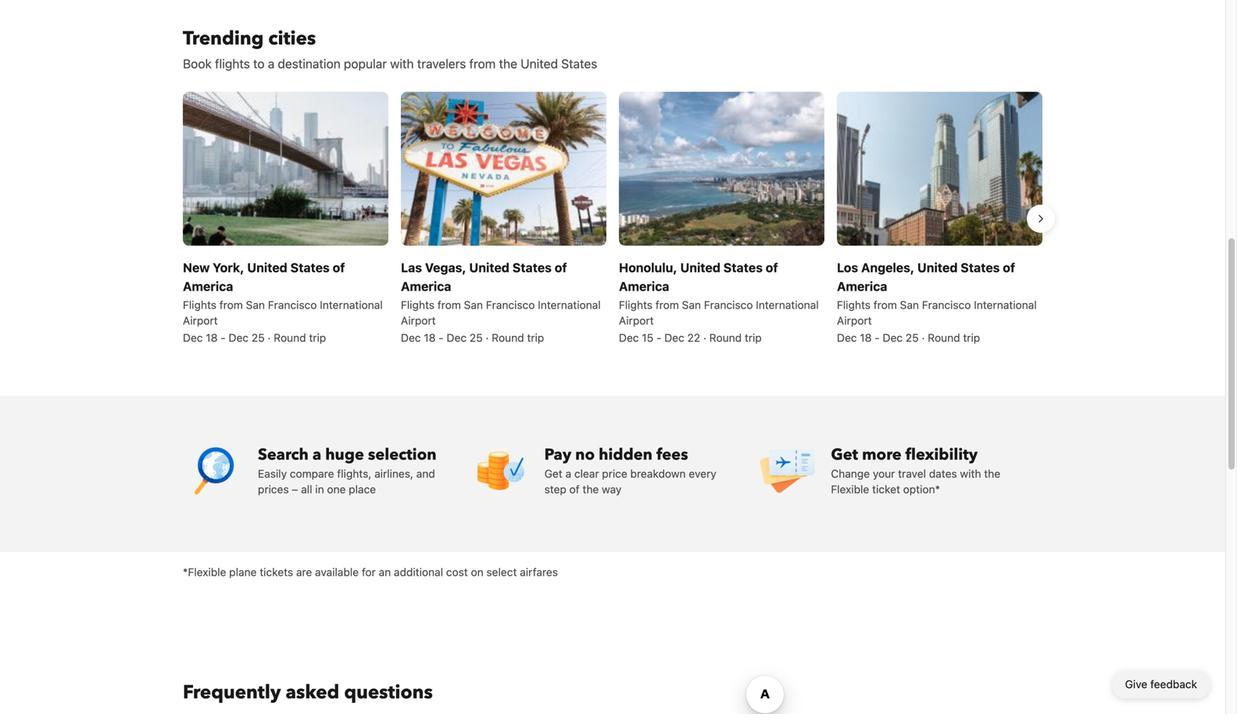 Task type: vqa. For each thing, say whether or not it's contained in the screenshot.
from within Trending cities Book flights to a destination popular with travelers from the United States
yes



Task type: locate. For each thing, give the bounding box(es) containing it.
- inside new york, united states of america flights from san francisco international airport dec 18 - dec 25 · round trip
[[221, 331, 226, 344]]

get inside pay no hidden fees get a clear price breakdown every step of the way
[[545, 467, 563, 480]]

los angeles, united states of america flights from san francisco international airport dec 18 - dec 25 · round trip
[[837, 260, 1037, 344]]

2 francisco from the left
[[486, 299, 535, 312]]

a
[[268, 56, 275, 71], [313, 444, 321, 466], [566, 467, 572, 480]]

the inside pay no hidden fees get a clear price breakdown every step of the way
[[583, 483, 599, 496]]

3 - from the left
[[657, 331, 662, 344]]

from for los angeles, united states of america
[[874, 299, 897, 312]]

4 san from the left
[[900, 299, 919, 312]]

dec down las
[[401, 331, 421, 344]]

a inside pay no hidden fees get a clear price breakdown every step of the way
[[566, 467, 572, 480]]

with right dates
[[960, 467, 981, 480]]

change
[[831, 467, 870, 480]]

round inside las vegas, united states of america flights from san francisco international airport dec 18 - dec 25 · round trip
[[492, 331, 524, 344]]

united inside los angeles, united states of america flights from san francisco international airport dec 18 - dec 25 · round trip
[[918, 260, 958, 275]]

flights for los angeles, united states of america
[[837, 299, 871, 312]]

2 25 from the left
[[470, 331, 483, 344]]

round inside new york, united states of america flights from san francisco international airport dec 18 - dec 25 · round trip
[[274, 331, 306, 344]]

states inside los angeles, united states of america flights from san francisco international airport dec 18 - dec 25 · round trip
[[961, 260, 1000, 275]]

airport down las
[[401, 314, 436, 327]]

trip
[[309, 331, 326, 344], [527, 331, 544, 344], [745, 331, 762, 344], [963, 331, 980, 344]]

francisco for new york, united states of america
[[268, 299, 317, 312]]

1 airport from the left
[[183, 314, 218, 327]]

·
[[268, 331, 271, 344], [486, 331, 489, 344], [704, 331, 707, 344], [922, 331, 925, 344]]

2 · from the left
[[486, 331, 489, 344]]

of for los angeles, united states of america
[[1003, 260, 1016, 275]]

*flexible plane tickets are available for an additional cost on select airfares
[[183, 566, 558, 579]]

- right the 15
[[657, 331, 662, 344]]

25 inside las vegas, united states of america flights from san francisco international airport dec 18 - dec 25 · round trip
[[470, 331, 483, 344]]

18
[[206, 331, 218, 344], [424, 331, 436, 344], [860, 331, 872, 344]]

2 international from the left
[[538, 299, 601, 312]]

flights down new
[[183, 299, 217, 312]]

from inside las vegas, united states of america flights from san francisco international airport dec 18 - dec 25 · round trip
[[438, 299, 461, 312]]

0 vertical spatial a
[[268, 56, 275, 71]]

-
[[221, 331, 226, 344], [439, 331, 444, 344], [657, 331, 662, 344], [875, 331, 880, 344]]

get up step
[[545, 467, 563, 480]]

san inside los angeles, united states of america flights from san francisco international airport dec 18 - dec 25 · round trip
[[900, 299, 919, 312]]

2 horizontal spatial a
[[566, 467, 572, 480]]

of inside las vegas, united states of america flights from san francisco international airport dec 18 - dec 25 · round trip
[[555, 260, 567, 275]]

angeles,
[[861, 260, 915, 275]]

3 san from the left
[[682, 299, 701, 312]]

0 vertical spatial get
[[831, 444, 858, 466]]

america for los
[[837, 279, 888, 294]]

dec down los
[[837, 331, 857, 344]]

get more flexibility change your travel dates with the flexible ticket option*
[[831, 444, 1001, 496]]

flights down las
[[401, 299, 435, 312]]

from down honolulu,
[[656, 299, 679, 312]]

america down las
[[401, 279, 451, 294]]

from inside honolulu, united states of america flights from san francisco international airport dec 15 - dec 22 · round trip
[[656, 299, 679, 312]]

and
[[416, 467, 435, 480]]

flexibility
[[906, 444, 978, 466]]

1 america from the left
[[183, 279, 233, 294]]

3 international from the left
[[756, 299, 819, 312]]

round inside honolulu, united states of america flights from san francisco international airport dec 15 - dec 22 · round trip
[[710, 331, 742, 344]]

3 america from the left
[[619, 279, 670, 294]]

step
[[545, 483, 567, 496]]

dec down new
[[183, 331, 203, 344]]

america down los
[[837, 279, 888, 294]]

destination
[[278, 56, 341, 71]]

dates
[[929, 467, 957, 480]]

- inside honolulu, united states of america flights from san francisco international airport dec 15 - dec 22 · round trip
[[657, 331, 662, 344]]

flights inside honolulu, united states of america flights from san francisco international airport dec 15 - dec 22 · round trip
[[619, 299, 653, 312]]

1 horizontal spatial get
[[831, 444, 858, 466]]

0 horizontal spatial 25
[[252, 331, 265, 344]]

get up the change
[[831, 444, 858, 466]]

states inside las vegas, united states of america flights from san francisco international airport dec 18 - dec 25 · round trip
[[513, 260, 552, 275]]

4 america from the left
[[837, 279, 888, 294]]

4 dec from the left
[[447, 331, 467, 344]]

1 vertical spatial with
[[960, 467, 981, 480]]

4 international from the left
[[974, 299, 1037, 312]]

the right travelers
[[499, 56, 517, 71]]

0 vertical spatial with
[[390, 56, 414, 71]]

a left clear
[[566, 467, 572, 480]]

from for new york, united states of america
[[220, 299, 243, 312]]

18 for los angeles, united states of america
[[860, 331, 872, 344]]

2 america from the left
[[401, 279, 451, 294]]

18 for new york, united states of america
[[206, 331, 218, 344]]

airport down los
[[837, 314, 872, 327]]

4 trip from the left
[[963, 331, 980, 344]]

- down york,
[[221, 331, 226, 344]]

25 for angeles,
[[906, 331, 919, 344]]

25 for york,
[[252, 331, 265, 344]]

trip for las vegas, united states of america
[[527, 331, 544, 344]]

airport inside los angeles, united states of america flights from san francisco international airport dec 18 - dec 25 · round trip
[[837, 314, 872, 327]]

dec
[[183, 331, 203, 344], [229, 331, 249, 344], [401, 331, 421, 344], [447, 331, 467, 344], [619, 331, 639, 344], [665, 331, 685, 344], [837, 331, 857, 344], [883, 331, 903, 344]]

a inside search a huge selection easily compare flights, airlines, and prices – all in one place
[[313, 444, 321, 466]]

trip inside las vegas, united states of america flights from san francisco international airport dec 18 - dec 25 · round trip
[[527, 331, 544, 344]]

one
[[327, 483, 346, 496]]

airport for las vegas, united states of america
[[401, 314, 436, 327]]

1 vertical spatial get
[[545, 467, 563, 480]]

from inside new york, united states of america flights from san francisco international airport dec 18 - dec 25 · round trip
[[220, 299, 243, 312]]

1 25 from the left
[[252, 331, 265, 344]]

4 · from the left
[[922, 331, 925, 344]]

3 25 from the left
[[906, 331, 919, 344]]

4 round from the left
[[928, 331, 960, 344]]

- inside las vegas, united states of america flights from san francisco international airport dec 18 - dec 25 · round trip
[[439, 331, 444, 344]]

3 trip from the left
[[745, 331, 762, 344]]

from inside trending cities book flights to a destination popular with travelers from the united states
[[469, 56, 496, 71]]

dec down vegas, at the top
[[447, 331, 467, 344]]

the down clear
[[583, 483, 599, 496]]

airport up the 15
[[619, 314, 654, 327]]

states inside honolulu, united states of america flights from san francisco international airport dec 15 - dec 22 · round trip
[[724, 260, 763, 275]]

vegas,
[[425, 260, 466, 275]]

0 horizontal spatial 18
[[206, 331, 218, 344]]

flights up the 15
[[619, 299, 653, 312]]

6 dec from the left
[[665, 331, 685, 344]]

trip inside new york, united states of america flights from san francisco international airport dec 18 - dec 25 · round trip
[[309, 331, 326, 344]]

3 · from the left
[[704, 331, 707, 344]]

2 horizontal spatial 25
[[906, 331, 919, 344]]

travel
[[898, 467, 926, 480]]

dec left 22
[[665, 331, 685, 344]]

dec left the 15
[[619, 331, 639, 344]]

america inside los angeles, united states of america flights from san francisco international airport dec 18 - dec 25 · round trip
[[837, 279, 888, 294]]

flights
[[183, 299, 217, 312], [401, 299, 435, 312], [619, 299, 653, 312], [837, 299, 871, 312]]

questions
[[344, 680, 433, 706]]

america
[[183, 279, 233, 294], [401, 279, 451, 294], [619, 279, 670, 294], [837, 279, 888, 294]]

2 round from the left
[[492, 331, 524, 344]]

compare
[[290, 467, 334, 480]]

with right popular
[[390, 56, 414, 71]]

1 horizontal spatial 18
[[424, 331, 436, 344]]

the
[[499, 56, 517, 71], [984, 467, 1001, 480], [583, 483, 599, 496]]

of for new york, united states of america
[[333, 260, 345, 275]]

francisco inside los angeles, united states of america flights from san francisco international airport dec 18 - dec 25 · round trip
[[922, 299, 971, 312]]

1 vertical spatial a
[[313, 444, 321, 466]]

the right dates
[[984, 467, 1001, 480]]

san inside honolulu, united states of america flights from san francisco international airport dec 15 - dec 22 · round trip
[[682, 299, 701, 312]]

4 airport from the left
[[837, 314, 872, 327]]

flights,
[[337, 467, 372, 480]]

1 horizontal spatial 25
[[470, 331, 483, 344]]

with inside trending cities book flights to a destination popular with travelers from the united states
[[390, 56, 414, 71]]

flexible
[[831, 483, 870, 496]]

of for las vegas, united states of america
[[555, 260, 567, 275]]

4 - from the left
[[875, 331, 880, 344]]

2 vertical spatial the
[[583, 483, 599, 496]]

1 horizontal spatial the
[[583, 483, 599, 496]]

san inside new york, united states of america flights from san francisco international airport dec 18 - dec 25 · round trip
[[246, 299, 265, 312]]

2 - from the left
[[439, 331, 444, 344]]

2 vertical spatial a
[[566, 467, 572, 480]]

3 francisco from the left
[[704, 299, 753, 312]]

airport for los angeles, united states of america
[[837, 314, 872, 327]]

international inside new york, united states of america flights from san francisco international airport dec 18 - dec 25 · round trip
[[320, 299, 383, 312]]

of inside pay no hidden fees get a clear price breakdown every step of the way
[[570, 483, 580, 496]]

international
[[320, 299, 383, 312], [538, 299, 601, 312], [756, 299, 819, 312], [974, 299, 1037, 312]]

1 flights from the left
[[183, 299, 217, 312]]

get inside get more flexibility change your travel dates with the flexible ticket option*
[[831, 444, 858, 466]]

2 trip from the left
[[527, 331, 544, 344]]

pay no hidden fees get a clear price breakdown every step of the way
[[545, 444, 717, 496]]

3 dec from the left
[[401, 331, 421, 344]]

airlines,
[[375, 467, 414, 480]]

from down york,
[[220, 299, 243, 312]]

san inside las vegas, united states of america flights from san francisco international airport dec 18 - dec 25 · round trip
[[464, 299, 483, 312]]

easily
[[258, 467, 287, 480]]

· inside los angeles, united states of america flights from san francisco international airport dec 18 - dec 25 · round trip
[[922, 331, 925, 344]]

feedback
[[1151, 678, 1198, 691]]

1 francisco from the left
[[268, 299, 317, 312]]

1 round from the left
[[274, 331, 306, 344]]

united
[[521, 56, 558, 71], [247, 260, 288, 275], [469, 260, 510, 275], [680, 260, 721, 275], [918, 260, 958, 275]]

round for new york, united states of america
[[274, 331, 306, 344]]

8 dec from the left
[[883, 331, 903, 344]]

region
[[170, 85, 1055, 352]]

honolulu, united states of america flights from san francisco international airport dec 15 - dec 22 · round trip
[[619, 260, 819, 344]]

tickets
[[260, 566, 293, 579]]

flights inside new york, united states of america flights from san francisco international airport dec 18 - dec 25 · round trip
[[183, 299, 217, 312]]

25 for vegas,
[[470, 331, 483, 344]]

trip inside los angeles, united states of america flights from san francisco international airport dec 18 - dec 25 · round trip
[[963, 331, 980, 344]]

1 trip from the left
[[309, 331, 326, 344]]

a up compare
[[313, 444, 321, 466]]

flights for new york, united states of america
[[183, 299, 217, 312]]

1 vertical spatial the
[[984, 467, 1001, 480]]

0 vertical spatial the
[[499, 56, 517, 71]]

to
[[253, 56, 265, 71]]

- inside los angeles, united states of america flights from san francisco international airport dec 18 - dec 25 · round trip
[[875, 331, 880, 344]]

1 18 from the left
[[206, 331, 218, 344]]

travelers
[[417, 56, 466, 71]]

the inside trending cities book flights to a destination popular with travelers from the united states
[[499, 56, 517, 71]]

san
[[246, 299, 265, 312], [464, 299, 483, 312], [682, 299, 701, 312], [900, 299, 919, 312]]

3 18 from the left
[[860, 331, 872, 344]]

18 inside las vegas, united states of america flights from san francisco international airport dec 18 - dec 25 · round trip
[[424, 331, 436, 344]]

1 · from the left
[[268, 331, 271, 344]]

united inside new york, united states of america flights from san francisco international airport dec 18 - dec 25 · round trip
[[247, 260, 288, 275]]

america down new
[[183, 279, 233, 294]]

fees
[[657, 444, 688, 466]]

5 dec from the left
[[619, 331, 639, 344]]

0 horizontal spatial with
[[390, 56, 414, 71]]

from inside los angeles, united states of america flights from san francisco international airport dec 18 - dec 25 · round trip
[[874, 299, 897, 312]]

15
[[642, 331, 654, 344]]

3 round from the left
[[710, 331, 742, 344]]

the inside get more flexibility change your travel dates with the flexible ticket option*
[[984, 467, 1001, 480]]

dec down angeles,
[[883, 331, 903, 344]]

from down angeles,
[[874, 299, 897, 312]]

dec down york,
[[229, 331, 249, 344]]

francisco inside new york, united states of america flights from san francisco international airport dec 18 - dec 25 · round trip
[[268, 299, 317, 312]]

no
[[576, 444, 595, 466]]

states for new york, united states of america
[[291, 260, 330, 275]]

frequently
[[183, 680, 281, 706]]

states
[[561, 56, 598, 71], [291, 260, 330, 275], [513, 260, 552, 275], [724, 260, 763, 275], [961, 260, 1000, 275]]

international inside los angeles, united states of america flights from san francisco international airport dec 18 - dec 25 · round trip
[[974, 299, 1037, 312]]

25 inside los angeles, united states of america flights from san francisco international airport dec 18 - dec 25 · round trip
[[906, 331, 919, 344]]

round inside los angeles, united states of america flights from san francisco international airport dec 18 - dec 25 · round trip
[[928, 331, 960, 344]]

las vegas, united states of america image
[[401, 92, 607, 246]]

3 airport from the left
[[619, 314, 654, 327]]

airport inside honolulu, united states of america flights from san francisco international airport dec 15 - dec 22 · round trip
[[619, 314, 654, 327]]

america for las
[[401, 279, 451, 294]]

2 horizontal spatial the
[[984, 467, 1001, 480]]

from
[[469, 56, 496, 71], [220, 299, 243, 312], [438, 299, 461, 312], [656, 299, 679, 312], [874, 299, 897, 312]]

· inside honolulu, united states of america flights from san francisco international airport dec 15 - dec 22 · round trip
[[704, 331, 707, 344]]

flights inside los angeles, united states of america flights from san francisco international airport dec 18 - dec 25 · round trip
[[837, 299, 871, 312]]

1 - from the left
[[221, 331, 226, 344]]

francisco
[[268, 299, 317, 312], [486, 299, 535, 312], [704, 299, 753, 312], [922, 299, 971, 312]]

18 inside new york, united states of america flights from san francisco international airport dec 18 - dec 25 · round trip
[[206, 331, 218, 344]]

airport down new
[[183, 314, 218, 327]]

region containing new york, united states of america
[[170, 85, 1055, 352]]

search
[[258, 444, 309, 466]]

hidden
[[599, 444, 653, 466]]

2 airport from the left
[[401, 314, 436, 327]]

2 flights from the left
[[401, 299, 435, 312]]

airport inside las vegas, united states of america flights from san francisco international airport dec 18 - dec 25 · round trip
[[401, 314, 436, 327]]

0 horizontal spatial get
[[545, 467, 563, 480]]

of inside los angeles, united states of america flights from san francisco international airport dec 18 - dec 25 · round trip
[[1003, 260, 1016, 275]]

· inside las vegas, united states of america flights from san francisco international airport dec 18 - dec 25 · round trip
[[486, 331, 489, 344]]

united for los angeles, united states of america
[[918, 260, 958, 275]]

2 18 from the left
[[424, 331, 436, 344]]

25 inside new york, united states of america flights from san francisco international airport dec 18 - dec 25 · round trip
[[252, 331, 265, 344]]

with
[[390, 56, 414, 71], [960, 467, 981, 480]]

from right travelers
[[469, 56, 496, 71]]

2 horizontal spatial 18
[[860, 331, 872, 344]]

3 flights from the left
[[619, 299, 653, 312]]

of inside new york, united states of america flights from san francisco international airport dec 18 - dec 25 · round trip
[[333, 260, 345, 275]]

18 down vegas, at the top
[[424, 331, 436, 344]]

united inside trending cities book flights to a destination popular with travelers from the united states
[[521, 56, 558, 71]]

get
[[831, 444, 858, 466], [545, 467, 563, 480]]

flights down los
[[837, 299, 871, 312]]

1 horizontal spatial a
[[313, 444, 321, 466]]

a right to
[[268, 56, 275, 71]]

· for los angeles, united states of america
[[922, 331, 925, 344]]

francisco inside honolulu, united states of america flights from san francisco international airport dec 15 - dec 22 · round trip
[[704, 299, 753, 312]]

america inside new york, united states of america flights from san francisco international airport dec 18 - dec 25 · round trip
[[183, 279, 233, 294]]

- down angeles,
[[875, 331, 880, 344]]

york,
[[213, 260, 244, 275]]

18 down new
[[206, 331, 218, 344]]

states inside new york, united states of america flights from san francisco international airport dec 18 - dec 25 · round trip
[[291, 260, 330, 275]]

united inside las vegas, united states of america flights from san francisco international airport dec 18 - dec 25 · round trip
[[469, 260, 510, 275]]

18 inside los angeles, united states of america flights from san francisco international airport dec 18 - dec 25 · round trip
[[860, 331, 872, 344]]

25
[[252, 331, 265, 344], [470, 331, 483, 344], [906, 331, 919, 344]]

america for new
[[183, 279, 233, 294]]

frequently asked questions
[[183, 680, 433, 706]]

round
[[274, 331, 306, 344], [492, 331, 524, 344], [710, 331, 742, 344], [928, 331, 960, 344]]

international inside las vegas, united states of america flights from san francisco international airport dec 18 - dec 25 · round trip
[[538, 299, 601, 312]]

flights inside las vegas, united states of america flights from san francisco international airport dec 18 - dec 25 · round trip
[[401, 299, 435, 312]]

option*
[[903, 483, 941, 496]]

18 down angeles,
[[860, 331, 872, 344]]

new york, united states of america flights from san francisco international airport dec 18 - dec 25 · round trip
[[183, 260, 383, 344]]

airport inside new york, united states of america flights from san francisco international airport dec 18 - dec 25 · round trip
[[183, 314, 218, 327]]

0 horizontal spatial the
[[499, 56, 517, 71]]

- down vegas, at the top
[[439, 331, 444, 344]]

states inside trending cities book flights to a destination popular with travelers from the united states
[[561, 56, 598, 71]]

1 san from the left
[[246, 299, 265, 312]]

2 san from the left
[[464, 299, 483, 312]]

1 horizontal spatial with
[[960, 467, 981, 480]]

1 international from the left
[[320, 299, 383, 312]]

america inside las vegas, united states of america flights from san francisco international airport dec 18 - dec 25 · round trip
[[401, 279, 451, 294]]

from down vegas, at the top
[[438, 299, 461, 312]]

america down honolulu,
[[619, 279, 670, 294]]

francisco for los angeles, united states of america
[[922, 299, 971, 312]]

4 francisco from the left
[[922, 299, 971, 312]]

las
[[401, 260, 422, 275]]

of
[[333, 260, 345, 275], [555, 260, 567, 275], [766, 260, 778, 275], [1003, 260, 1016, 275], [570, 483, 580, 496]]

give feedback button
[[1113, 671, 1210, 699]]

a for pay
[[566, 467, 572, 480]]

· inside new york, united states of america flights from san francisco international airport dec 18 - dec 25 · round trip
[[268, 331, 271, 344]]

0 horizontal spatial a
[[268, 56, 275, 71]]

flights
[[215, 56, 250, 71]]

a inside trending cities book flights to a destination popular with travelers from the united states
[[268, 56, 275, 71]]

francisco inside las vegas, united states of america flights from san francisco international airport dec 18 - dec 25 · round trip
[[486, 299, 535, 312]]

airport
[[183, 314, 218, 327], [401, 314, 436, 327], [619, 314, 654, 327], [837, 314, 872, 327]]

4 flights from the left
[[837, 299, 871, 312]]

with inside get more flexibility change your travel dates with the flexible ticket option*
[[960, 467, 981, 480]]

states for las vegas, united states of america
[[513, 260, 552, 275]]



Task type: describe. For each thing, give the bounding box(es) containing it.
prices
[[258, 483, 289, 496]]

available
[[315, 566, 359, 579]]

an
[[379, 566, 391, 579]]

trip inside honolulu, united states of america flights from san francisco international airport dec 15 - dec 22 · round trip
[[745, 331, 762, 344]]

2 dec from the left
[[229, 331, 249, 344]]

united inside honolulu, united states of america flights from san francisco international airport dec 15 - dec 22 · round trip
[[680, 260, 721, 275]]

- for new york, united states of america
[[221, 331, 226, 344]]

a for trending
[[268, 56, 275, 71]]

breakdown
[[631, 467, 686, 480]]

flights for las vegas, united states of america
[[401, 299, 435, 312]]

way
[[602, 483, 622, 496]]

on
[[471, 566, 484, 579]]

new
[[183, 260, 210, 275]]

1 dec from the left
[[183, 331, 203, 344]]

place
[[349, 483, 376, 496]]

additional
[[394, 566, 443, 579]]

san for new
[[246, 299, 265, 312]]

trending cities book flights to a destination popular with travelers from the united states
[[183, 26, 598, 71]]

trip for new york, united states of america
[[309, 331, 326, 344]]

price
[[602, 467, 628, 480]]

· for las vegas, united states of america
[[486, 331, 489, 344]]

airport for new york, united states of america
[[183, 314, 218, 327]]

airfares
[[520, 566, 558, 579]]

international inside honolulu, united states of america flights from san francisco international airport dec 15 - dec 22 · round trip
[[756, 299, 819, 312]]

new york, united states of america image
[[183, 92, 389, 246]]

give
[[1125, 678, 1148, 691]]

*flexible
[[183, 566, 226, 579]]

los angeles, united states of america image
[[837, 92, 1043, 246]]

america inside honolulu, united states of america flights from san francisco international airport dec 15 - dec 22 · round trip
[[619, 279, 670, 294]]

from for las vegas, united states of america
[[438, 299, 461, 312]]

san for las
[[464, 299, 483, 312]]

honolulu, united states of america image
[[619, 92, 825, 246]]

asked
[[286, 680, 340, 706]]

united for las vegas, united states of america
[[469, 260, 510, 275]]

search a huge selection easily compare flights, airlines, and prices – all in one place
[[258, 444, 437, 496]]

book
[[183, 56, 212, 71]]

popular
[[344, 56, 387, 71]]

honolulu,
[[619, 260, 678, 275]]

–
[[292, 483, 298, 496]]

ticket
[[873, 483, 901, 496]]

francisco for las vegas, united states of america
[[486, 299, 535, 312]]

cost
[[446, 566, 468, 579]]

san for los
[[900, 299, 919, 312]]

every
[[689, 467, 717, 480]]

· for new york, united states of america
[[268, 331, 271, 344]]

of inside honolulu, united states of america flights from san francisco international airport dec 15 - dec 22 · round trip
[[766, 260, 778, 275]]

las vegas, united states of america flights from san francisco international airport dec 18 - dec 25 · round trip
[[401, 260, 601, 344]]

round for los angeles, united states of america
[[928, 331, 960, 344]]

trip for los angeles, united states of america
[[963, 331, 980, 344]]

18 for las vegas, united states of america
[[424, 331, 436, 344]]

huge
[[325, 444, 364, 466]]

plane
[[229, 566, 257, 579]]

in
[[315, 483, 324, 496]]

selection
[[368, 444, 437, 466]]

give feedback
[[1125, 678, 1198, 691]]

los
[[837, 260, 858, 275]]

are
[[296, 566, 312, 579]]

7 dec from the left
[[837, 331, 857, 344]]

select
[[487, 566, 517, 579]]

states for los angeles, united states of america
[[961, 260, 1000, 275]]

international for new york, united states of america
[[320, 299, 383, 312]]

clear
[[574, 467, 599, 480]]

- for los angeles, united states of america
[[875, 331, 880, 344]]

your
[[873, 467, 895, 480]]

all
[[301, 483, 312, 496]]

pay
[[545, 444, 572, 466]]

more
[[862, 444, 902, 466]]

22
[[688, 331, 701, 344]]

international for los angeles, united states of america
[[974, 299, 1037, 312]]

for
[[362, 566, 376, 579]]

international for las vegas, united states of america
[[538, 299, 601, 312]]

united for new york, united states of america
[[247, 260, 288, 275]]

trending
[[183, 26, 264, 51]]

- for las vegas, united states of america
[[439, 331, 444, 344]]

round for las vegas, united states of america
[[492, 331, 524, 344]]

cities
[[268, 26, 316, 51]]



